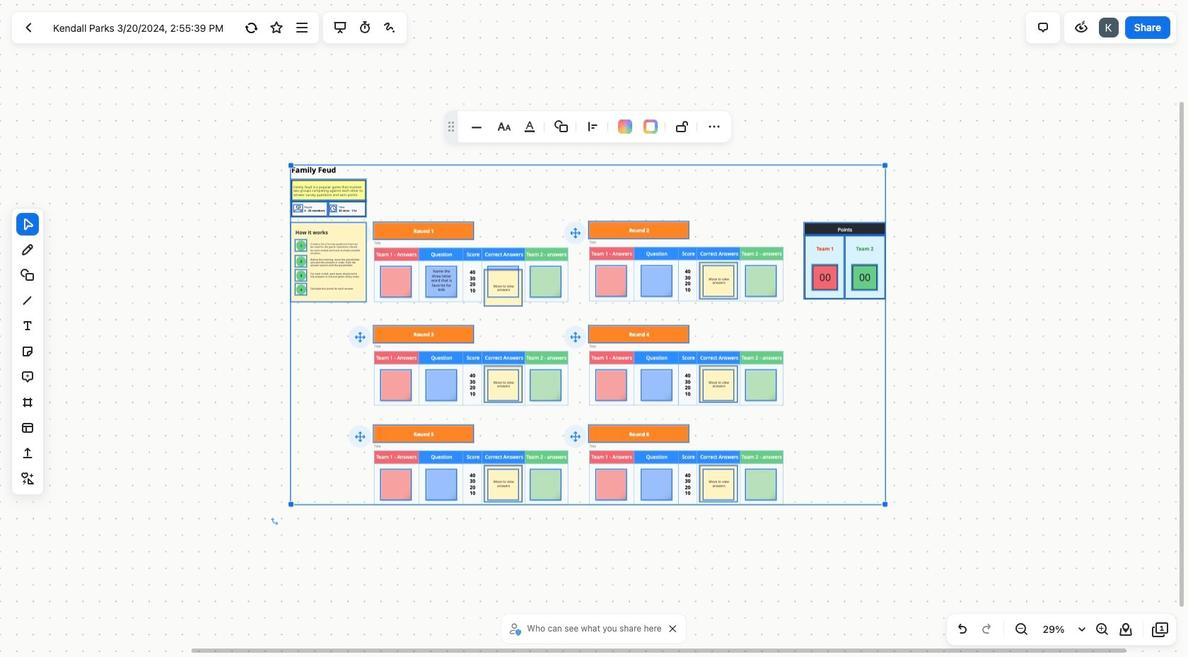 Task type: vqa. For each thing, say whether or not it's contained in the screenshot.
new whiteboard button
no



Task type: describe. For each thing, give the bounding box(es) containing it.
format styles image
[[496, 118, 513, 135]]

dashboard image
[[21, 19, 38, 36]]

fill menu item
[[618, 120, 633, 134]]

pages image
[[1153, 621, 1170, 638]]

laser image
[[381, 19, 398, 36]]

Document name text field
[[43, 16, 239, 39]]

star this whiteboard image
[[269, 19, 286, 36]]

close image
[[670, 626, 677, 633]]



Task type: locate. For each thing, give the bounding box(es) containing it.
1 horizontal spatial menu item
[[672, 115, 694, 138]]

menu item right format styles image
[[551, 115, 573, 138]]

more options image
[[293, 19, 310, 36]]

0 horizontal spatial menu item
[[551, 115, 573, 138]]

zoom out image
[[1013, 621, 1030, 638]]

comment panel image
[[1035, 19, 1052, 36]]

list item
[[1098, 16, 1121, 39]]

undo image
[[955, 621, 972, 638]]

zoom in image
[[1094, 621, 1111, 638]]

list
[[1098, 16, 1121, 39]]

timer image
[[357, 19, 374, 36]]

menu item
[[551, 115, 573, 138], [672, 115, 694, 138]]

saving element
[[241, 16, 263, 39]]

presentation image
[[332, 19, 349, 36]]

2 menu item from the left
[[672, 115, 694, 138]]

saving image
[[244, 19, 261, 36]]

1 menu item from the left
[[551, 115, 573, 138]]

menu item right fill menu item
[[672, 115, 694, 138]]



